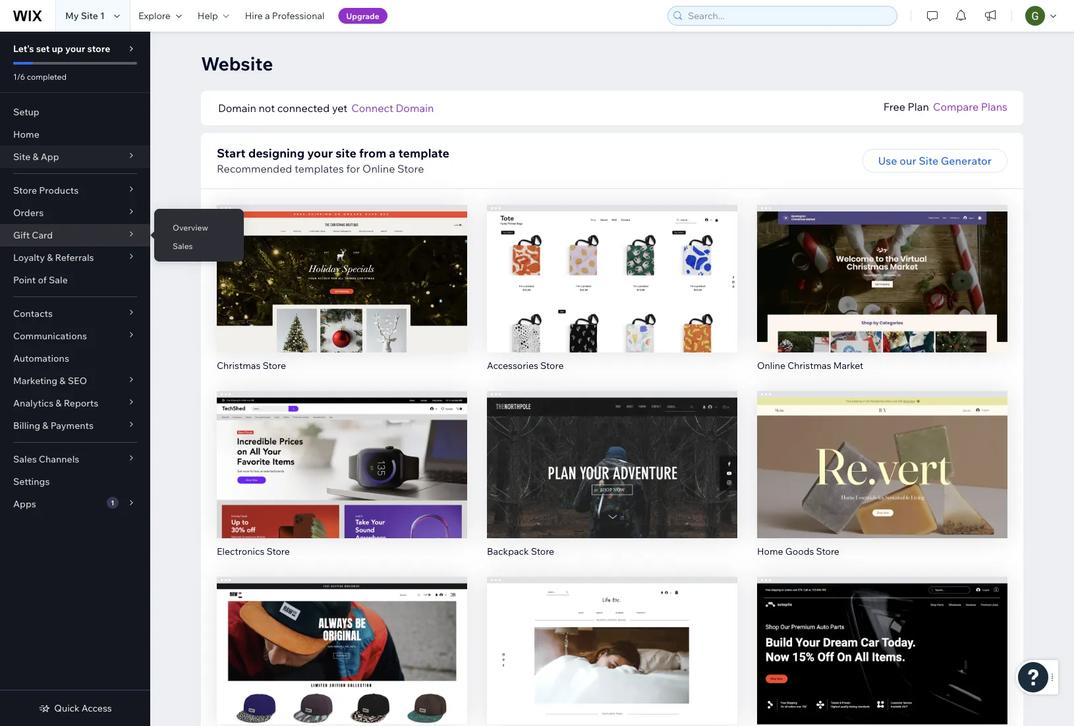 Task type: vqa. For each thing, say whether or not it's contained in the screenshot.
Online within the Start designing your site from a template Recommended templates for Online Store
yes



Task type: locate. For each thing, give the bounding box(es) containing it.
edit
[[332, 262, 352, 275], [602, 262, 622, 275], [872, 262, 892, 275], [332, 448, 352, 461], [602, 448, 622, 461], [872, 448, 892, 461], [332, 633, 352, 647], [602, 633, 622, 647], [872, 633, 892, 647]]

1/6
[[13, 71, 25, 81]]

settings
[[13, 476, 50, 487]]

quick access
[[54, 702, 112, 714]]

your right up
[[65, 43, 85, 54]]

overview
[[173, 222, 208, 232]]

use our site generator
[[878, 154, 992, 167]]

site right our
[[919, 154, 938, 167]]

of
[[38, 274, 47, 286]]

1 horizontal spatial sales
[[173, 241, 193, 251]]

yet
[[332, 101, 347, 115]]

card
[[32, 229, 53, 241]]

site & app
[[13, 151, 59, 162]]

sales channels
[[13, 453, 79, 465]]

0 horizontal spatial your
[[65, 43, 85, 54]]

edit for home goods store
[[872, 448, 892, 461]]

edit for online christmas market
[[872, 262, 892, 275]]

electronics store
[[217, 545, 290, 557]]

store
[[397, 162, 424, 175], [13, 185, 37, 196], [263, 359, 286, 371], [540, 359, 564, 371], [267, 545, 290, 557], [531, 545, 554, 557], [816, 545, 839, 557]]

point
[[13, 274, 36, 286]]

explore
[[138, 10, 171, 21]]

0 horizontal spatial sales
[[13, 453, 37, 465]]

1 vertical spatial a
[[389, 145, 396, 160]]

& inside popup button
[[47, 252, 53, 263]]

1 horizontal spatial christmas
[[788, 359, 831, 371]]

recommended
[[217, 162, 292, 175]]

compare plans button
[[933, 99, 1008, 115]]

0 vertical spatial your
[[65, 43, 85, 54]]

1 horizontal spatial online
[[757, 359, 786, 371]]

home for home
[[13, 128, 39, 140]]

loyalty & referrals button
[[0, 246, 150, 269]]

sidebar element
[[0, 32, 150, 726]]

& left app
[[33, 151, 39, 162]]

marketing & seo button
[[0, 370, 150, 392]]

0 horizontal spatial site
[[13, 151, 30, 162]]

communications
[[13, 330, 87, 342]]

set
[[36, 43, 50, 54]]

seo
[[68, 375, 87, 386]]

0 horizontal spatial christmas
[[217, 359, 261, 371]]

home goods store
[[757, 545, 839, 557]]

orders button
[[0, 202, 150, 224]]

a right "from"
[[389, 145, 396, 160]]

1 vertical spatial 1
[[111, 498, 114, 507]]

2 horizontal spatial site
[[919, 154, 938, 167]]

1 horizontal spatial site
[[81, 10, 98, 21]]

plan
[[908, 100, 929, 113]]

& inside popup button
[[60, 375, 66, 386]]

& left seo
[[60, 375, 66, 386]]

& right loyalty
[[47, 252, 53, 263]]

channels
[[39, 453, 79, 465]]

1 vertical spatial sales
[[13, 453, 37, 465]]

sales for sales channels
[[13, 453, 37, 465]]

orders
[[13, 207, 44, 218]]

home left goods
[[757, 545, 783, 557]]

sales channels button
[[0, 448, 150, 470]]

a inside start designing your site from a template recommended templates for online store
[[389, 145, 396, 160]]

a right hire
[[265, 10, 270, 21]]

1 horizontal spatial home
[[757, 545, 783, 557]]

& right billing
[[42, 420, 48, 431]]

our
[[900, 154, 916, 167]]

0 vertical spatial home
[[13, 128, 39, 140]]

0 horizontal spatial a
[[265, 10, 270, 21]]

communications button
[[0, 325, 150, 347]]

site left app
[[13, 151, 30, 162]]

domain not connected yet connect domain
[[218, 101, 434, 115]]

1 vertical spatial online
[[757, 359, 786, 371]]

sales
[[173, 241, 193, 251], [13, 453, 37, 465]]

& left the reports
[[56, 397, 62, 409]]

home inside sidebar element
[[13, 128, 39, 140]]

home down setup at the left of the page
[[13, 128, 39, 140]]

sales inside dropdown button
[[13, 453, 37, 465]]

1 domain from the left
[[218, 101, 256, 115]]

designing
[[248, 145, 305, 160]]

quick access button
[[38, 702, 112, 714]]

accessories store
[[487, 359, 564, 371]]

analytics
[[13, 397, 53, 409]]

1 horizontal spatial your
[[307, 145, 333, 160]]

sales up settings
[[13, 453, 37, 465]]

0 horizontal spatial domain
[[218, 101, 256, 115]]

upgrade button
[[338, 8, 387, 24]]

edit button for accessories store
[[584, 256, 640, 280]]

sales down overview
[[173, 241, 193, 251]]

edit button for online christmas market
[[855, 256, 910, 280]]

edit for electronics store
[[332, 448, 352, 461]]

& for marketing
[[60, 375, 66, 386]]

1 vertical spatial home
[[757, 545, 783, 557]]

christmas store
[[217, 359, 286, 371]]

0 horizontal spatial home
[[13, 128, 39, 140]]

hire a professional
[[245, 10, 325, 21]]

& for site
[[33, 151, 39, 162]]

home link
[[0, 123, 150, 146]]

goods
[[785, 545, 814, 557]]

0 vertical spatial sales
[[173, 241, 193, 251]]

domain right connect
[[396, 101, 434, 115]]

hire a professional link
[[237, 0, 332, 32]]

edit button for christmas store
[[314, 256, 370, 280]]

setup
[[13, 106, 39, 118]]

1 down settings link
[[111, 498, 114, 507]]

marketing & seo
[[13, 375, 87, 386]]

contacts
[[13, 308, 53, 319]]

1 horizontal spatial a
[[389, 145, 396, 160]]

app
[[41, 151, 59, 162]]

1 right 'my'
[[100, 10, 105, 21]]

0 vertical spatial 1
[[100, 10, 105, 21]]

edit button for backpack store
[[584, 442, 640, 466]]

domain left not
[[218, 101, 256, 115]]

start designing your site from a template recommended templates for online store
[[217, 145, 449, 175]]

edit for backpack store
[[602, 448, 622, 461]]

help button
[[190, 0, 237, 32]]

0 vertical spatial a
[[265, 10, 270, 21]]

view button
[[314, 284, 370, 308], [854, 284, 910, 308], [314, 470, 370, 494], [584, 470, 640, 494], [854, 470, 910, 494], [314, 656, 370, 680], [584, 656, 640, 680], [854, 656, 910, 680]]

free plan compare plans
[[883, 100, 1008, 113]]

site right 'my'
[[81, 10, 98, 21]]

store inside dropdown button
[[13, 185, 37, 196]]

sales for sales
[[173, 241, 193, 251]]

upgrade
[[346, 11, 379, 21]]

1 vertical spatial your
[[307, 145, 333, 160]]

site
[[81, 10, 98, 21], [13, 151, 30, 162], [919, 154, 938, 167]]

edit for christmas store
[[332, 262, 352, 275]]

christmas
[[217, 359, 261, 371], [788, 359, 831, 371]]

1 horizontal spatial 1
[[111, 498, 114, 507]]

2 christmas from the left
[[788, 359, 831, 371]]

gift card
[[13, 229, 53, 241]]

your up templates
[[307, 145, 333, 160]]

0 vertical spatial online
[[362, 162, 395, 175]]

site inside button
[[919, 154, 938, 167]]

& for billing
[[42, 420, 48, 431]]

1 horizontal spatial domain
[[396, 101, 434, 115]]

0 horizontal spatial online
[[362, 162, 395, 175]]

edit button
[[314, 256, 370, 280], [584, 256, 640, 280], [855, 256, 910, 280], [314, 442, 370, 466], [584, 442, 640, 466], [855, 442, 910, 466], [314, 628, 370, 652], [584, 628, 640, 652], [855, 628, 910, 652]]

domain
[[218, 101, 256, 115], [396, 101, 434, 115]]

gift
[[13, 229, 30, 241]]

& inside 'popup button'
[[33, 151, 39, 162]]

gift card button
[[0, 224, 150, 246]]

access
[[82, 702, 112, 714]]



Task type: describe. For each thing, give the bounding box(es) containing it.
edit button for electronics store
[[314, 442, 370, 466]]

not
[[259, 101, 275, 115]]

loyalty & referrals
[[13, 252, 94, 263]]

billing & payments
[[13, 420, 94, 431]]

apps
[[13, 498, 36, 510]]

store products
[[13, 185, 79, 196]]

website
[[201, 52, 273, 75]]

up
[[52, 43, 63, 54]]

online inside start designing your site from a template recommended templates for online store
[[362, 162, 395, 175]]

start
[[217, 145, 246, 160]]

settings link
[[0, 470, 150, 493]]

reports
[[64, 397, 98, 409]]

payments
[[51, 420, 94, 431]]

referrals
[[55, 252, 94, 263]]

quick
[[54, 702, 80, 714]]

your inside start designing your site from a template recommended templates for online store
[[307, 145, 333, 160]]

hire
[[245, 10, 263, 21]]

site & app button
[[0, 146, 150, 168]]

online christmas market
[[757, 359, 863, 371]]

2 domain from the left
[[396, 101, 434, 115]]

compare
[[933, 100, 979, 113]]

for
[[346, 162, 360, 175]]

1/6 completed
[[13, 71, 67, 81]]

backpack store
[[487, 545, 554, 557]]

home for home goods store
[[757, 545, 783, 557]]

connect domain button
[[351, 100, 434, 116]]

edit button for home goods store
[[855, 442, 910, 466]]

edit for accessories store
[[602, 262, 622, 275]]

contacts button
[[0, 302, 150, 325]]

site
[[336, 145, 356, 160]]

& for analytics
[[56, 397, 62, 409]]

connect
[[351, 101, 393, 115]]

market
[[833, 359, 863, 371]]

plans
[[981, 100, 1008, 113]]

point of sale
[[13, 274, 68, 286]]

let's set up your store
[[13, 43, 110, 54]]

overview link
[[154, 216, 244, 239]]

automations link
[[0, 347, 150, 370]]

templates
[[295, 162, 344, 175]]

use
[[878, 154, 897, 167]]

analytics & reports
[[13, 397, 98, 409]]

professional
[[272, 10, 325, 21]]

1 inside sidebar element
[[111, 498, 114, 507]]

use our site generator button
[[862, 149, 1008, 173]]

completed
[[27, 71, 67, 81]]

help
[[198, 10, 218, 21]]

your inside sidebar element
[[65, 43, 85, 54]]

store inside start designing your site from a template recommended templates for online store
[[397, 162, 424, 175]]

setup link
[[0, 101, 150, 123]]

products
[[39, 185, 79, 196]]

sales link
[[154, 235, 244, 257]]

accessories
[[487, 359, 538, 371]]

Search... field
[[684, 7, 893, 25]]

backpack
[[487, 545, 529, 557]]

free
[[883, 100, 905, 113]]

point of sale link
[[0, 269, 150, 291]]

my
[[65, 10, 79, 21]]

1 christmas from the left
[[217, 359, 261, 371]]

generator
[[941, 154, 992, 167]]

let's
[[13, 43, 34, 54]]

connected
[[277, 101, 330, 115]]

& for loyalty
[[47, 252, 53, 263]]

billing
[[13, 420, 40, 431]]

store products button
[[0, 179, 150, 202]]

store
[[87, 43, 110, 54]]

from
[[359, 145, 386, 160]]

billing & payments button
[[0, 414, 150, 437]]

0 horizontal spatial 1
[[100, 10, 105, 21]]

electronics
[[217, 545, 264, 557]]

automations
[[13, 353, 69, 364]]

site inside 'popup button'
[[13, 151, 30, 162]]

my site 1
[[65, 10, 105, 21]]

sale
[[49, 274, 68, 286]]

marketing
[[13, 375, 57, 386]]



